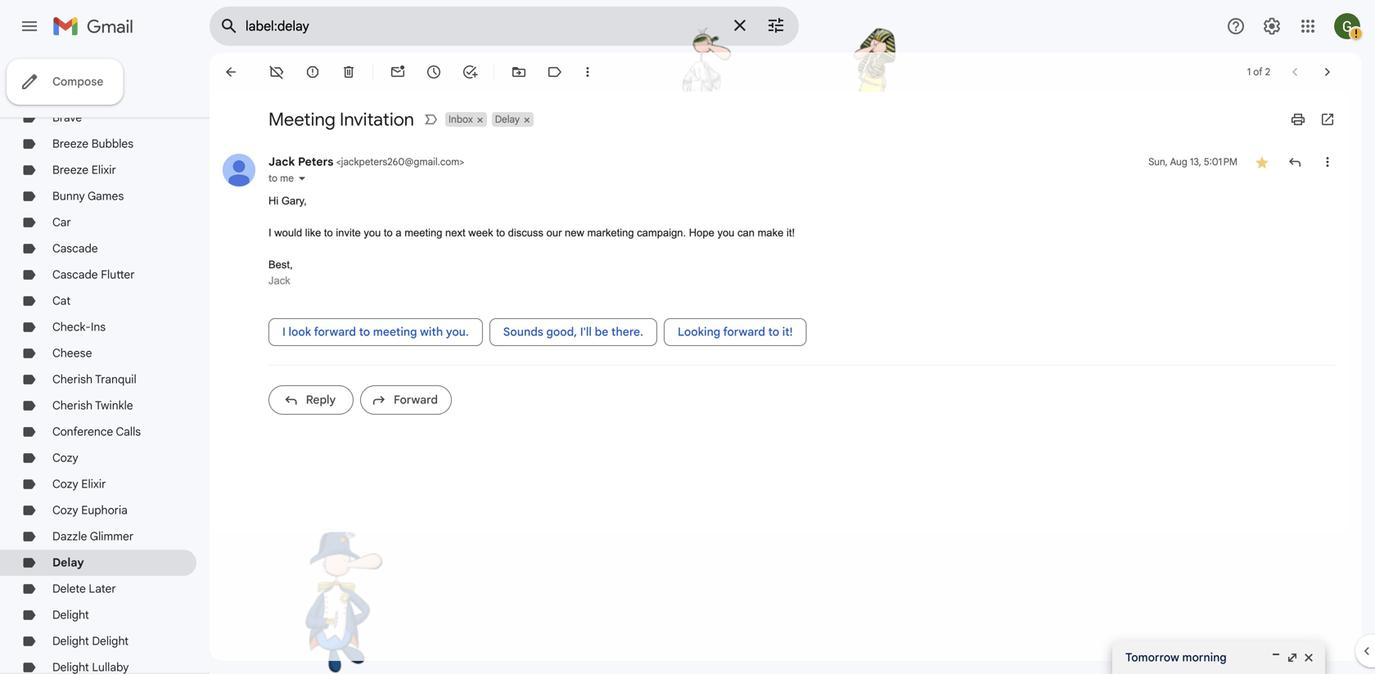 Task type: vqa. For each thing, say whether or not it's contained in the screenshot.
Cozy Elixir
yes



Task type: locate. For each thing, give the bounding box(es) containing it.
marketing
[[587, 227, 634, 239]]

reply
[[306, 393, 336, 407]]

0 vertical spatial cozy
[[52, 451, 78, 465]]

forward right the look
[[314, 325, 356, 339]]

0 horizontal spatial delay
[[52, 556, 84, 570]]

you right the invite
[[364, 227, 381, 239]]

navigation
[[0, 52, 210, 675]]

me
[[280, 172, 294, 185]]

delight down delete
[[52, 608, 89, 623]]

1 cherish from the top
[[52, 373, 93, 387]]

breeze up bunny
[[52, 163, 89, 177]]

cascade down the cascade link
[[52, 268, 98, 282]]

cherish tranquil link
[[52, 373, 136, 387]]

clear search image
[[724, 9, 756, 42]]

1 breeze from the top
[[52, 137, 89, 151]]

0 horizontal spatial forward
[[314, 325, 356, 339]]

cherish
[[52, 373, 93, 387], [52, 399, 93, 413]]

elixir
[[91, 163, 116, 177], [81, 477, 106, 492]]

hi gary,
[[269, 195, 310, 207]]

games
[[88, 189, 124, 203]]

cherish up conference
[[52, 399, 93, 413]]

i left the look
[[282, 325, 286, 339]]

cozy link
[[52, 451, 78, 465]]

more image
[[580, 64, 596, 80]]

0 horizontal spatial you
[[364, 227, 381, 239]]

0 vertical spatial cherish
[[52, 373, 93, 387]]

would
[[274, 227, 302, 239]]

1 vertical spatial cherish
[[52, 399, 93, 413]]

looking forward to it!
[[678, 325, 793, 339]]

delay button
[[492, 112, 522, 127]]

1 vertical spatial jack
[[269, 275, 290, 287]]

0 vertical spatial i
[[269, 227, 271, 239]]

cherish twinkle
[[52, 399, 133, 413]]

jack down best,
[[269, 275, 290, 287]]

bubbles
[[91, 137, 134, 151]]

flutter
[[101, 268, 135, 282]]

i left would
[[269, 227, 271, 239]]

elixir up cozy euphoria
[[81, 477, 106, 492]]

i
[[269, 227, 271, 239], [282, 325, 286, 339]]

cherish down cheese link
[[52, 373, 93, 387]]

labels image
[[547, 64, 563, 80]]

jack up to me
[[269, 155, 295, 169]]

1 forward from the left
[[314, 325, 356, 339]]

2 jack from the top
[[269, 275, 290, 287]]

cheese link
[[52, 346, 92, 361]]

i inside button
[[282, 325, 286, 339]]

gmail image
[[52, 10, 142, 43]]

0 horizontal spatial i
[[269, 227, 271, 239]]

i look forward to meeting with you.
[[282, 325, 469, 339]]

0 vertical spatial breeze
[[52, 137, 89, 151]]

navigation containing compose
[[0, 52, 210, 675]]

calls
[[116, 425, 141, 439]]

delay inside button
[[495, 113, 520, 126]]

cascade down the 'car'
[[52, 242, 98, 256]]

i look forward to meeting with you. button
[[269, 318, 483, 346]]

delight down later
[[92, 635, 129, 649]]

to right week on the top left of page
[[496, 227, 505, 239]]

forward right looking
[[723, 325, 766, 339]]

2 cherish from the top
[[52, 399, 93, 413]]

None search field
[[210, 7, 799, 46]]

elixir up games
[[91, 163, 116, 177]]

delete later link
[[52, 582, 116, 596]]

delay up delete
[[52, 556, 84, 570]]

1 horizontal spatial you
[[718, 227, 735, 239]]

car
[[52, 215, 71, 230]]

to left me
[[269, 172, 278, 185]]

forward
[[314, 325, 356, 339], [723, 325, 766, 339]]

jack peters cell
[[269, 155, 465, 169]]

cascade for the cascade link
[[52, 242, 98, 256]]

cozy
[[52, 451, 78, 465], [52, 477, 78, 492], [52, 504, 78, 518]]

older image
[[1320, 64, 1336, 80]]

move to image
[[511, 64, 527, 80]]

1 vertical spatial it!
[[782, 325, 793, 339]]

cat
[[52, 294, 71, 308]]

delete later
[[52, 582, 116, 596]]

meeting right a
[[405, 227, 442, 239]]

1 vertical spatial delay
[[52, 556, 84, 570]]

13,
[[1190, 156, 1202, 168]]

close image
[[1303, 652, 1316, 665]]

1 vertical spatial meeting
[[373, 325, 417, 339]]

1 cascade from the top
[[52, 242, 98, 256]]

delay for delay button
[[495, 113, 520, 126]]

1 horizontal spatial delay
[[495, 113, 520, 126]]

2 cozy from the top
[[52, 477, 78, 492]]

3 cozy from the top
[[52, 504, 78, 518]]

cherish for cherish tranquil
[[52, 373, 93, 387]]

week
[[469, 227, 493, 239]]

1 vertical spatial cozy
[[52, 477, 78, 492]]

1 vertical spatial i
[[282, 325, 286, 339]]

cherish twinkle link
[[52, 399, 133, 413]]

you
[[364, 227, 381, 239], [718, 227, 735, 239]]

1 vertical spatial cascade
[[52, 268, 98, 282]]

jackpeters260@gmail.com
[[341, 156, 460, 168]]

1 vertical spatial elixir
[[81, 477, 106, 492]]

2 forward from the left
[[723, 325, 766, 339]]

cozy up the cozy elixir at left
[[52, 451, 78, 465]]

cascade
[[52, 242, 98, 256], [52, 268, 98, 282]]

search mail image
[[215, 11, 244, 41]]

discuss
[[508, 227, 544, 239]]

pop out image
[[1286, 652, 1299, 665]]

cozy up dazzle
[[52, 504, 78, 518]]

cat link
[[52, 294, 71, 308]]

our
[[547, 227, 562, 239]]

glimmer
[[90, 530, 134, 544]]

looking forward to it! button
[[664, 318, 807, 346]]

breeze for breeze elixir
[[52, 163, 89, 177]]

you left can
[[718, 227, 735, 239]]

i for i look forward to meeting with you.
[[282, 325, 286, 339]]

tomorrow morning
[[1126, 651, 1227, 665]]

cozy down "cozy" link
[[52, 477, 78, 492]]

sounds
[[503, 325, 544, 339]]

jack
[[269, 155, 295, 169], [269, 275, 290, 287]]

like
[[305, 227, 321, 239]]

1 horizontal spatial i
[[282, 325, 286, 339]]

new
[[565, 227, 584, 239]]

minimize image
[[1270, 652, 1283, 665]]

1 horizontal spatial forward
[[723, 325, 766, 339]]

delay right the inbox
[[495, 113, 520, 126]]

sun,
[[1149, 156, 1168, 168]]

1 vertical spatial breeze
[[52, 163, 89, 177]]

main menu image
[[20, 16, 39, 36]]

>
[[460, 156, 465, 168]]

breeze down brave link
[[52, 137, 89, 151]]

meeting left with
[[373, 325, 417, 339]]

cheese
[[52, 346, 92, 361]]

delay inside navigation
[[52, 556, 84, 570]]

0 vertical spatial cascade
[[52, 242, 98, 256]]

0 vertical spatial delay
[[495, 113, 520, 126]]

delight delight link
[[52, 635, 129, 649]]

0 vertical spatial elixir
[[91, 163, 116, 177]]

0 vertical spatial jack
[[269, 155, 295, 169]]

best, jack
[[269, 259, 296, 287]]

2 breeze from the top
[[52, 163, 89, 177]]

delight down delight link
[[52, 635, 89, 649]]

aug
[[1170, 156, 1188, 168]]

meeting
[[269, 108, 336, 131]]

delay
[[495, 113, 520, 126], [52, 556, 84, 570]]

cozy elixir link
[[52, 477, 106, 492]]

2 cascade from the top
[[52, 268, 98, 282]]

cascade for cascade flutter
[[52, 268, 98, 282]]

breeze for breeze bubbles
[[52, 137, 89, 151]]

next
[[445, 227, 466, 239]]

advanced search options image
[[760, 9, 793, 42]]

euphoria
[[81, 504, 128, 518]]

1 cozy from the top
[[52, 451, 78, 465]]

delete image
[[341, 64, 357, 80]]

report spam image
[[305, 64, 321, 80]]

meeting invitation
[[269, 108, 414, 131]]

sun, aug 13, 5:01 pm
[[1149, 156, 1238, 168]]

check-ins link
[[52, 320, 106, 334]]

to right looking
[[768, 325, 780, 339]]

2 vertical spatial cozy
[[52, 504, 78, 518]]



Task type: describe. For each thing, give the bounding box(es) containing it.
bunny games
[[52, 189, 124, 203]]

conference calls link
[[52, 425, 141, 439]]

to right the look
[[359, 325, 370, 339]]

peters
[[298, 155, 334, 169]]

i for i would like to invite you to a meeting next week to discuss our new marketing campaign. hope you can make it!
[[269, 227, 271, 239]]

snooze image
[[426, 64, 442, 80]]

delight link
[[52, 608, 89, 623]]

jack inside best, jack
[[269, 275, 290, 287]]

dazzle glimmer
[[52, 530, 134, 544]]

car link
[[52, 215, 71, 230]]

invite
[[336, 227, 361, 239]]

look
[[289, 325, 311, 339]]

invitation
[[340, 108, 414, 131]]

dazzle glimmer link
[[52, 530, 134, 544]]

support image
[[1226, 16, 1246, 36]]

elixir for cozy elixir
[[81, 477, 106, 492]]

1
[[1247, 66, 1251, 78]]

2
[[1265, 66, 1271, 78]]

can
[[738, 227, 755, 239]]

cozy for cozy euphoria
[[52, 504, 78, 518]]

later
[[89, 582, 116, 596]]

add to tasks image
[[462, 64, 478, 80]]

delight for delight link
[[52, 608, 89, 623]]

breeze elixir link
[[52, 163, 116, 177]]

you.
[[446, 325, 469, 339]]

show details image
[[297, 174, 307, 183]]

to left a
[[384, 227, 393, 239]]

sun, aug 13, 5:01 pm cell
[[1149, 154, 1238, 170]]

best,
[[269, 259, 293, 271]]

breeze bubbles link
[[52, 137, 134, 151]]

brave
[[52, 111, 82, 125]]

back to "delay" image
[[223, 64, 239, 80]]

1 jack from the top
[[269, 155, 295, 169]]

cascade link
[[52, 242, 98, 256]]

brave link
[[52, 111, 82, 125]]

delight delight
[[52, 635, 129, 649]]

be
[[595, 325, 609, 339]]

conference
[[52, 425, 113, 439]]

tomorrow
[[1126, 651, 1180, 665]]

starred image
[[1254, 154, 1271, 170]]

2 you from the left
[[718, 227, 735, 239]]

gary,
[[282, 195, 307, 207]]

Search mail text field
[[246, 18, 720, 34]]

to me
[[269, 172, 294, 185]]

<
[[336, 156, 341, 168]]

tranquil
[[95, 373, 136, 387]]

0 vertical spatial it!
[[787, 227, 795, 239]]

elixir for breeze elixir
[[91, 163, 116, 177]]

i'll
[[580, 325, 592, 339]]

check-
[[52, 320, 91, 334]]

twinkle
[[95, 399, 133, 413]]

hi
[[269, 195, 279, 207]]

morning
[[1183, 651, 1227, 665]]

bunny games link
[[52, 189, 124, 203]]

with
[[420, 325, 443, 339]]

cozy for "cozy" link
[[52, 451, 78, 465]]

Starred checkbox
[[1254, 154, 1271, 170]]

inbox button
[[445, 112, 475, 127]]

delay for 'delay' "link"
[[52, 556, 84, 570]]

inbox
[[449, 113, 473, 126]]

cascade flutter link
[[52, 268, 135, 282]]

forward
[[394, 393, 438, 407]]

to right like
[[324, 227, 333, 239]]

1 you from the left
[[364, 227, 381, 239]]

1 of 2
[[1247, 66, 1271, 78]]

i would like to invite you to a meeting next week to discuss our new marketing campaign. hope you can make it!
[[269, 227, 795, 239]]

reply link
[[269, 386, 354, 415]]

remove label "delay" image
[[269, 64, 285, 80]]

jack peters < jackpeters260@gmail.com >
[[269, 155, 465, 169]]

meeting inside button
[[373, 325, 417, 339]]

dazzle
[[52, 530, 87, 544]]

compose button
[[7, 59, 123, 105]]

cozy for cozy elixir
[[52, 477, 78, 492]]

forward link
[[360, 386, 452, 415]]

it! inside button
[[782, 325, 793, 339]]

cherish tranquil
[[52, 373, 136, 387]]

a
[[396, 227, 402, 239]]

cozy euphoria link
[[52, 504, 128, 518]]

delay link
[[52, 556, 84, 570]]

good,
[[546, 325, 577, 339]]

make
[[758, 227, 784, 239]]

sounds good, i'll be there. button
[[489, 318, 657, 346]]

breeze elixir
[[52, 163, 116, 177]]

5:01 pm
[[1204, 156, 1238, 168]]

ins
[[91, 320, 106, 334]]

sounds good, i'll be there.
[[503, 325, 643, 339]]

0 vertical spatial meeting
[[405, 227, 442, 239]]

there.
[[611, 325, 643, 339]]

breeze bubbles
[[52, 137, 134, 151]]

check-ins
[[52, 320, 106, 334]]

looking
[[678, 325, 721, 339]]

conference calls
[[52, 425, 141, 439]]

settings image
[[1262, 16, 1282, 36]]

delight for delight delight
[[52, 635, 89, 649]]

cherish for cherish twinkle
[[52, 399, 93, 413]]

cozy elixir
[[52, 477, 106, 492]]



